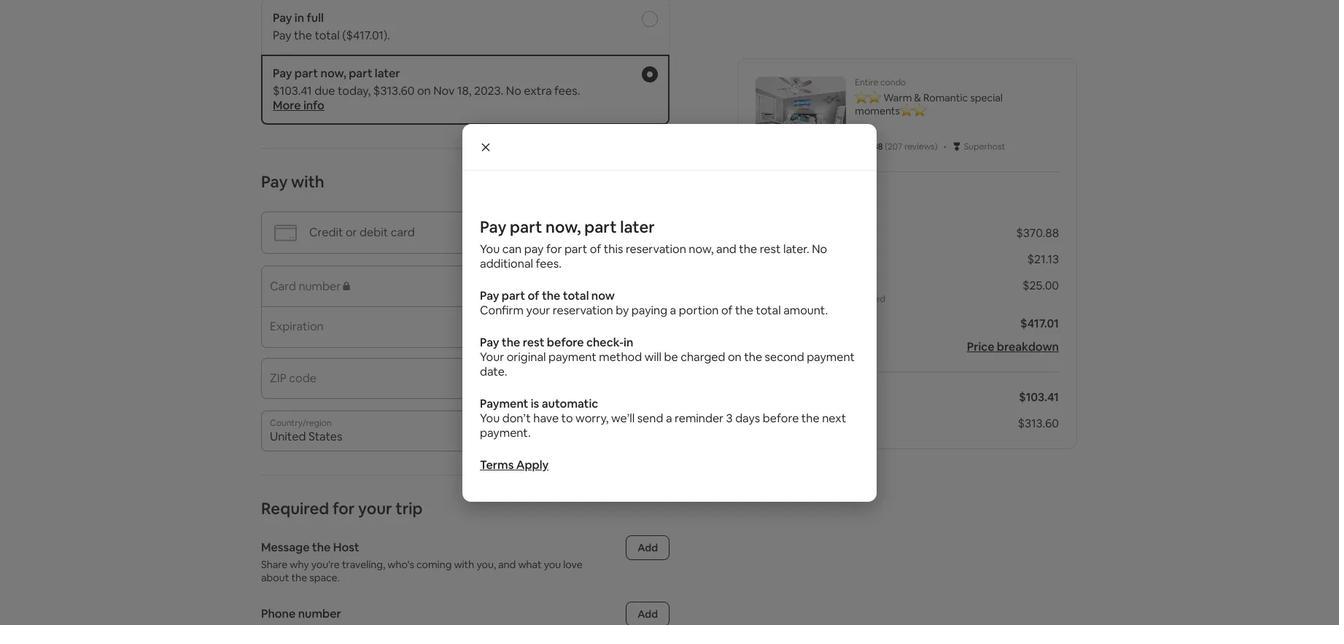 Task type: vqa. For each thing, say whether or not it's contained in the screenshot.
4.96 (2,488)
no



Task type: describe. For each thing, give the bounding box(es) containing it.
terms
[[480, 457, 514, 473]]

have
[[534, 411, 559, 426]]

pay
[[525, 241, 544, 257]]

pay part now, part later
[[480, 216, 655, 237]]

price breakdown
[[968, 339, 1060, 355]]

no for 2023.
[[506, 83, 522, 99]]

you,
[[477, 558, 496, 571]]

additional
[[480, 256, 534, 271]]

check-
[[587, 335, 624, 350]]

later.
[[784, 241, 810, 257]]

phone number
[[261, 606, 341, 622]]

the left second
[[745, 349, 763, 365]]

required for your trip
[[261, 498, 423, 519]]

days
[[736, 411, 761, 426]]

extra
[[524, 83, 552, 99]]

$103.41 inside pay part now, part later $103.41 due today,  $313.60 on nov 18, 2023. no extra fees. more info
[[273, 83, 312, 99]]

pay for pay part now, part later $103.41 due today,  $313.60 on nov 18, 2023. no extra fees. more info
[[273, 66, 292, 81]]

in inside pay in full pay the total ($417.01).
[[295, 10, 304, 26]]

automatic
[[542, 396, 599, 411]]

pay part of the total now confirm your reservation by paying a portion of the total amount.
[[480, 288, 828, 318]]

coming
[[417, 558, 452, 571]]

4.88 ( 207 reviews )
[[866, 141, 938, 153]]

1 add button from the top
[[626, 536, 670, 560]]

what
[[518, 558, 542, 571]]

$25.00 assistance services fee included
[[756, 278, 1060, 305]]

pay for pay part now, part later
[[480, 216, 507, 237]]

on inside pay the rest before check-in your original payment method will be charged on the second payment date.
[[728, 349, 742, 365]]

3
[[727, 411, 733, 426]]

0 horizontal spatial for
[[333, 498, 355, 519]]

1 payment from the left
[[549, 349, 597, 365]]

due
[[756, 416, 778, 431]]

love
[[564, 558, 583, 571]]

why
[[290, 558, 309, 571]]

fees. for extra
[[555, 83, 581, 99]]

more info button
[[273, 98, 325, 113]]

rest inside pay the rest before check-in your original payment method will be charged on the second payment date.
[[523, 335, 545, 350]]

traveling,
[[342, 558, 386, 571]]

states
[[309, 429, 343, 444]]

romantic
[[924, 91, 969, 104]]

special
[[971, 91, 1003, 104]]

assistance
[[756, 293, 800, 305]]

payment.
[[480, 425, 531, 440]]

pay in full pay the total ($417.01).
[[273, 10, 390, 43]]

number
[[298, 606, 341, 622]]

no for later.
[[812, 241, 828, 257]]

reservation inside the pay part of the total now confirm your reservation by paying a portion of the total amount.
[[553, 303, 614, 318]]

1 horizontal spatial 18,
[[805, 416, 819, 431]]

due nov 18, 2023
[[756, 416, 848, 431]]

services
[[801, 293, 834, 305]]

charged
[[681, 349, 726, 365]]

$313.60 inside pay part now, part later $103.41 due today,  $313.60 on nov 18, 2023. no extra fees. more info
[[374, 83, 415, 99]]

amount.
[[784, 303, 828, 318]]

you're
[[311, 558, 340, 571]]

united states
[[270, 429, 343, 444]]

full
[[307, 10, 324, 26]]

•
[[944, 139, 947, 154]]

)
[[936, 141, 938, 153]]

required
[[261, 498, 329, 519]]

entire
[[856, 77, 879, 88]]

due
[[315, 83, 335, 99]]

(
[[885, 141, 888, 153]]

2023
[[822, 416, 848, 431]]

breakdown
[[998, 339, 1060, 355]]

terms apply
[[480, 457, 549, 473]]

your
[[480, 349, 504, 365]]

pay with
[[261, 172, 325, 192]]

0 horizontal spatial of
[[528, 288, 540, 303]]

reminder
[[675, 411, 724, 426]]

phone
[[261, 606, 296, 622]]

condo
[[881, 77, 907, 88]]

now, for pay part now, part later
[[546, 216, 581, 237]]

be
[[664, 349, 679, 365]]

the inside you can pay for part of this reservation now, and the rest later. no additional fees.
[[740, 241, 758, 257]]

you can pay for part of this reservation now, and the rest later. no additional fees. dialog
[[463, 124, 877, 502]]

worry,
[[576, 411, 609, 426]]

confirm
[[480, 303, 524, 318]]

pay part now, part later $103.41 due today,  $313.60 on nov 18, 2023. no extra fees. more info
[[273, 66, 581, 113]]

send
[[638, 411, 664, 426]]

price breakdown button
[[968, 339, 1060, 355]]

$25.00
[[1023, 278, 1060, 293]]

paying
[[632, 303, 668, 318]]

4.88
[[866, 141, 884, 153]]

trip
[[396, 498, 423, 519]]

message
[[261, 540, 310, 555]]

we'll
[[612, 411, 635, 426]]

united
[[270, 429, 306, 444]]



Task type: locate. For each thing, give the bounding box(es) containing it.
for right the pay
[[547, 241, 562, 257]]

will
[[645, 349, 662, 365]]

1 horizontal spatial and
[[717, 241, 737, 257]]

second
[[765, 349, 805, 365]]

part inside the pay part of the total now confirm your reservation by paying a portion of the total amount.
[[502, 288, 526, 303]]

rest right your
[[523, 335, 545, 350]]

nov
[[434, 83, 455, 99], [781, 416, 802, 431]]

the down the pay
[[542, 288, 561, 303]]

nov right due
[[781, 416, 802, 431]]

nov left 2023.
[[434, 83, 455, 99]]

2 horizontal spatial of
[[722, 303, 733, 318]]

to
[[562, 411, 573, 426]]

pay for pay the rest before check-in your original payment method will be charged on the second payment date.
[[480, 335, 500, 350]]

add for 1st add button from the bottom of the page
[[638, 608, 658, 621]]

a inside payment is automatic you don't have to worry, we'll send a reminder 3 days before the next payment.
[[666, 411, 673, 426]]

entire condo ⭐️⭐️ warm &  romantic special moments⭐️⭐️
[[856, 77, 1003, 117]]

date.
[[480, 364, 508, 379]]

nov inside pay part now, part later $103.41 due today,  $313.60 on nov 18, 2023. no extra fees. more info
[[434, 83, 455, 99]]

1 vertical spatial before
[[763, 411, 799, 426]]

0 vertical spatial before
[[547, 335, 584, 350]]

rest inside you can pay for part of this reservation now, and the rest later. no additional fees.
[[760, 241, 781, 257]]

before inside payment is automatic you don't have to worry, we'll send a reminder 3 days before the next payment.
[[763, 411, 799, 426]]

payment
[[480, 396, 529, 411]]

$103.41 down breakdown
[[1019, 390, 1060, 405]]

1 vertical spatial fees.
[[536, 256, 562, 271]]

1 vertical spatial reservation
[[553, 303, 614, 318]]

original
[[507, 349, 546, 365]]

total down full
[[315, 28, 340, 43]]

now, inside you can pay for part of this reservation now, and the rest later. no additional fees.
[[689, 241, 714, 257]]

included
[[851, 293, 886, 305]]

in left full
[[295, 10, 304, 26]]

0 vertical spatial with
[[291, 172, 325, 192]]

$313.60
[[374, 83, 415, 99], [1018, 416, 1060, 431]]

0 vertical spatial on
[[417, 83, 431, 99]]

you inside you can pay for part of this reservation now, and the rest later. no additional fees.
[[480, 241, 500, 257]]

united states element
[[261, 411, 670, 452]]

2 horizontal spatial total
[[756, 303, 781, 318]]

your left trip
[[358, 498, 392, 519]]

1 horizontal spatial $313.60
[[1018, 416, 1060, 431]]

later for pay part now, part later $103.41 due today,  $313.60 on nov 18, 2023. no extra fees. more info
[[375, 66, 400, 81]]

add button
[[626, 536, 670, 560], [626, 602, 670, 625]]

pay for pay part of the total now confirm your reservation by paying a portion of the total amount.
[[480, 288, 500, 303]]

payment right second
[[807, 349, 855, 365]]

later for pay part now, part later
[[621, 216, 655, 237]]

0 vertical spatial add button
[[626, 536, 670, 560]]

207
[[888, 141, 903, 153]]

payment is automatic you don't have to worry, we'll send a reminder 3 days before the next payment.
[[480, 396, 847, 440]]

18, left 2023.
[[457, 83, 472, 99]]

no right later.
[[812, 241, 828, 257]]

1 horizontal spatial rest
[[760, 241, 781, 257]]

is
[[531, 396, 540, 411]]

you
[[544, 558, 561, 571]]

rest
[[760, 241, 781, 257], [523, 335, 545, 350]]

now, inside pay part now, part later $103.41 due today,  $313.60 on nov 18, 2023. no extra fees. more info
[[321, 66, 347, 81]]

pay for pay in full pay the total ($417.01).
[[273, 10, 292, 26]]

your right confirm at the left of page
[[527, 303, 551, 318]]

no
[[506, 83, 522, 99], [812, 241, 828, 257]]

price
[[968, 339, 995, 355]]

before left the check-
[[547, 335, 584, 350]]

for
[[547, 241, 562, 257], [333, 498, 355, 519]]

0 horizontal spatial no
[[506, 83, 522, 99]]

part up this
[[585, 216, 617, 237]]

1 vertical spatial add
[[638, 608, 658, 621]]

today,
[[338, 83, 371, 99]]

1 horizontal spatial $103.41
[[1019, 390, 1060, 405]]

fees. right extra
[[555, 83, 581, 99]]

1 horizontal spatial for
[[547, 241, 562, 257]]

space.
[[310, 571, 340, 585]]

a inside the pay part of the total now confirm your reservation by paying a portion of the total amount.
[[670, 303, 677, 318]]

you left don't on the bottom left of page
[[480, 411, 500, 426]]

don't
[[503, 411, 531, 426]]

on left 2023.
[[417, 83, 431, 99]]

0 vertical spatial now,
[[321, 66, 347, 81]]

1 vertical spatial now,
[[546, 216, 581, 237]]

0 horizontal spatial your
[[358, 498, 392, 519]]

None radio
[[642, 66, 658, 82]]

1 vertical spatial 18,
[[805, 416, 819, 431]]

the down confirm at the left of page
[[502, 335, 521, 350]]

0 horizontal spatial later
[[375, 66, 400, 81]]

united states button
[[261, 411, 670, 452]]

the right about
[[291, 571, 307, 585]]

2 vertical spatial now,
[[689, 241, 714, 257]]

the left next at bottom right
[[802, 411, 820, 426]]

and inside message the host share why you're traveling, who's coming with you, and what you love about the space.
[[498, 558, 516, 571]]

the inside pay in full pay the total ($417.01).
[[294, 28, 312, 43]]

1 horizontal spatial later
[[621, 216, 655, 237]]

total left now
[[563, 288, 589, 303]]

0 horizontal spatial with
[[291, 172, 325, 192]]

now,
[[321, 66, 347, 81], [546, 216, 581, 237], [689, 241, 714, 257]]

1 vertical spatial and
[[498, 558, 516, 571]]

1 horizontal spatial now,
[[546, 216, 581, 237]]

before inside pay the rest before check-in your original payment method will be charged on the second payment date.
[[547, 335, 584, 350]]

18, inside pay part now, part later $103.41 due today,  $313.60 on nov 18, 2023. no extra fees. more info
[[457, 83, 472, 99]]

you inside payment is automatic you don't have to worry, we'll send a reminder 3 days before the next payment.
[[480, 411, 500, 426]]

1 vertical spatial later
[[621, 216, 655, 237]]

0 horizontal spatial payment
[[549, 349, 597, 365]]

1 horizontal spatial nov
[[781, 416, 802, 431]]

0 vertical spatial in
[[295, 10, 304, 26]]

method
[[599, 349, 642, 365]]

with inside message the host share why you're traveling, who's coming with you, and what you love about the space.
[[454, 558, 475, 571]]

1 horizontal spatial of
[[590, 241, 602, 257]]

1 horizontal spatial payment
[[807, 349, 855, 365]]

1 vertical spatial $103.41
[[1019, 390, 1060, 405]]

0 vertical spatial you
[[480, 241, 500, 257]]

0 vertical spatial and
[[717, 241, 737, 257]]

0 horizontal spatial in
[[295, 10, 304, 26]]

reservation up the check-
[[553, 303, 614, 318]]

2023.
[[474, 83, 504, 99]]

&
[[915, 91, 922, 104]]

in inside pay the rest before check-in your original payment method will be charged on the second payment date.
[[624, 335, 634, 350]]

0 vertical spatial $103.41
[[273, 83, 312, 99]]

⭐️⭐️
[[856, 91, 882, 104]]

fees. inside pay part now, part later $103.41 due today,  $313.60 on nov 18, 2023. no extra fees. more info
[[555, 83, 581, 99]]

1 vertical spatial on
[[728, 349, 742, 365]]

of
[[590, 241, 602, 257], [528, 288, 540, 303], [722, 303, 733, 318]]

and inside you can pay for part of this reservation now, and the rest later. no additional fees.
[[717, 241, 737, 257]]

1 horizontal spatial reservation
[[626, 241, 687, 257]]

2 add from the top
[[638, 608, 658, 621]]

1 horizontal spatial in
[[624, 335, 634, 350]]

part up the pay
[[510, 216, 543, 237]]

0 horizontal spatial $103.41
[[273, 83, 312, 99]]

1 vertical spatial rest
[[523, 335, 545, 350]]

part down additional
[[502, 288, 526, 303]]

pay inside pay part now, part later $103.41 due today,  $313.60 on nov 18, 2023. no extra fees. more info
[[273, 66, 292, 81]]

add for second add button from the bottom of the page
[[638, 542, 658, 555]]

2 add button from the top
[[626, 602, 670, 625]]

0 vertical spatial a
[[670, 303, 677, 318]]

1 vertical spatial nov
[[781, 416, 802, 431]]

share
[[261, 558, 288, 571]]

part
[[295, 66, 318, 81], [349, 66, 373, 81], [510, 216, 543, 237], [585, 216, 617, 237], [565, 241, 588, 257], [502, 288, 526, 303]]

your
[[527, 303, 551, 318], [358, 498, 392, 519]]

the inside payment is automatic you don't have to worry, we'll send a reminder 3 days before the next payment.
[[802, 411, 820, 426]]

no left extra
[[506, 83, 522, 99]]

the down full
[[294, 28, 312, 43]]

moments⭐️⭐️
[[856, 104, 927, 117]]

1 vertical spatial add button
[[626, 602, 670, 625]]

for up host
[[333, 498, 355, 519]]

reservation right this
[[626, 241, 687, 257]]

$103.41
[[273, 83, 312, 99], [1019, 390, 1060, 405]]

host
[[333, 540, 360, 555]]

taxes
[[756, 252, 787, 267]]

payment right original
[[549, 349, 597, 365]]

next
[[823, 411, 847, 426]]

superhost
[[965, 141, 1006, 153]]

pay inside the pay part of the total now confirm your reservation by paying a portion of the total amount.
[[480, 288, 500, 303]]

0 vertical spatial your
[[527, 303, 551, 318]]

0 vertical spatial later
[[375, 66, 400, 81]]

message the host share why you're traveling, who's coming with you, and what you love about the space.
[[261, 540, 585, 585]]

0 horizontal spatial now,
[[321, 66, 347, 81]]

and right you,
[[498, 558, 516, 571]]

total left the amount.
[[756, 303, 781, 318]]

fees. for additional
[[536, 256, 562, 271]]

reservation
[[626, 241, 687, 257], [553, 303, 614, 318]]

1 vertical spatial in
[[624, 335, 634, 350]]

portion
[[679, 303, 719, 318]]

in left will
[[624, 335, 634, 350]]

no inside pay part now, part later $103.41 due today,  $313.60 on nov 18, 2023. no extra fees. more info
[[506, 83, 522, 99]]

1 vertical spatial a
[[666, 411, 673, 426]]

0 horizontal spatial on
[[417, 83, 431, 99]]

0 vertical spatial fees.
[[555, 83, 581, 99]]

2 you from the top
[[480, 411, 500, 426]]

0 horizontal spatial $313.60
[[374, 83, 415, 99]]

0 horizontal spatial before
[[547, 335, 584, 350]]

fees. right can
[[536, 256, 562, 271]]

1 horizontal spatial on
[[728, 349, 742, 365]]

0 horizontal spatial rest
[[523, 335, 545, 350]]

0 horizontal spatial and
[[498, 558, 516, 571]]

the left the assistance
[[736, 303, 754, 318]]

None radio
[[642, 11, 658, 27]]

on inside pay part now, part later $103.41 due today,  $313.60 on nov 18, 2023. no extra fees. more info
[[417, 83, 431, 99]]

0 horizontal spatial total
[[315, 28, 340, 43]]

you can pay for part of this reservation now, and the rest later. no additional fees.
[[480, 241, 828, 271]]

($417.01).
[[342, 28, 390, 43]]

pay the rest before check-in your original payment method will be charged on the second payment date.
[[480, 335, 855, 379]]

0 vertical spatial 18,
[[457, 83, 472, 99]]

of right confirm at the left of page
[[528, 288, 540, 303]]

0 horizontal spatial nov
[[434, 83, 455, 99]]

reservation inside you can pay for part of this reservation now, and the rest later. no additional fees.
[[626, 241, 687, 257]]

fee
[[836, 293, 849, 305]]

0 horizontal spatial 18,
[[457, 83, 472, 99]]

of left this
[[590, 241, 602, 257]]

1 vertical spatial with
[[454, 558, 475, 571]]

a right 'paying'
[[670, 303, 677, 318]]

later down ($417.01). at top
[[375, 66, 400, 81]]

later inside dialog
[[621, 216, 655, 237]]

for inside you can pay for part of this reservation now, and the rest later. no additional fees.
[[547, 241, 562, 257]]

1 horizontal spatial total
[[563, 288, 589, 303]]

1 horizontal spatial with
[[454, 558, 475, 571]]

terms apply link
[[480, 457, 549, 473]]

the up you're
[[312, 540, 331, 555]]

$370.88
[[1017, 226, 1060, 241]]

total inside pay in full pay the total ($417.01).
[[315, 28, 340, 43]]

part up today,
[[349, 66, 373, 81]]

1 horizontal spatial no
[[812, 241, 828, 257]]

0 vertical spatial rest
[[760, 241, 781, 257]]

part inside you can pay for part of this reservation now, and the rest later. no additional fees.
[[565, 241, 588, 257]]

18, left 2023
[[805, 416, 819, 431]]

apply
[[516, 457, 549, 473]]

1 add from the top
[[638, 542, 658, 555]]

$103.41 left due
[[273, 83, 312, 99]]

info
[[304, 98, 325, 113]]

1 you from the top
[[480, 241, 500, 257]]

rest left later.
[[760, 241, 781, 257]]

more
[[273, 98, 301, 113]]

0 vertical spatial for
[[547, 241, 562, 257]]

who's
[[388, 558, 414, 571]]

pay inside pay the rest before check-in your original payment method will be charged on the second payment date.
[[480, 335, 500, 350]]

add
[[638, 542, 658, 555], [638, 608, 658, 621]]

on right charged
[[728, 349, 742, 365]]

18,
[[457, 83, 472, 99], [805, 416, 819, 431]]

2 horizontal spatial now,
[[689, 241, 714, 257]]

1 vertical spatial you
[[480, 411, 500, 426]]

a right 'send'
[[666, 411, 673, 426]]

of right portion
[[722, 303, 733, 318]]

0 vertical spatial reservation
[[626, 241, 687, 257]]

1 vertical spatial for
[[333, 498, 355, 519]]

1 vertical spatial your
[[358, 498, 392, 519]]

part up due
[[295, 66, 318, 81]]

0 horizontal spatial reservation
[[553, 303, 614, 318]]

$417.01
[[1021, 316, 1060, 331]]

1 vertical spatial $313.60
[[1018, 416, 1060, 431]]

before right days
[[763, 411, 799, 426]]

$21.13
[[1028, 252, 1060, 267]]

0 vertical spatial nov
[[434, 83, 455, 99]]

2 payment from the left
[[807, 349, 855, 365]]

no inside you can pay for part of this reservation now, and the rest later. no additional fees.
[[812, 241, 828, 257]]

and left taxes
[[717, 241, 737, 257]]

0 vertical spatial add
[[638, 542, 658, 555]]

you
[[480, 241, 500, 257], [480, 411, 500, 426]]

1 horizontal spatial your
[[527, 303, 551, 318]]

can
[[503, 241, 522, 257]]

about
[[261, 571, 289, 585]]

now, for pay part now, part later $103.41 due today,  $313.60 on nov 18, 2023. no extra fees. more info
[[321, 66, 347, 81]]

of inside you can pay for part of this reservation now, and the rest later. no additional fees.
[[590, 241, 602, 257]]

part down pay part now, part later
[[565, 241, 588, 257]]

1 vertical spatial no
[[812, 241, 828, 257]]

1 horizontal spatial before
[[763, 411, 799, 426]]

fees. inside you can pay for part of this reservation now, and the rest later. no additional fees.
[[536, 256, 562, 271]]

by
[[616, 303, 629, 318]]

this
[[604, 241, 624, 257]]

now
[[592, 288, 615, 303]]

on
[[417, 83, 431, 99], [728, 349, 742, 365]]

your inside the pay part of the total now confirm your reservation by paying a portion of the total amount.
[[527, 303, 551, 318]]

0 vertical spatial $313.60
[[374, 83, 415, 99]]

later inside pay part now, part later $103.41 due today,  $313.60 on nov 18, 2023. no extra fees. more info
[[375, 66, 400, 81]]

the left later.
[[740, 241, 758, 257]]

later up this
[[621, 216, 655, 237]]

you left can
[[480, 241, 500, 257]]

and
[[717, 241, 737, 257], [498, 558, 516, 571]]

0 vertical spatial no
[[506, 83, 522, 99]]

pay for pay with
[[261, 172, 288, 192]]



